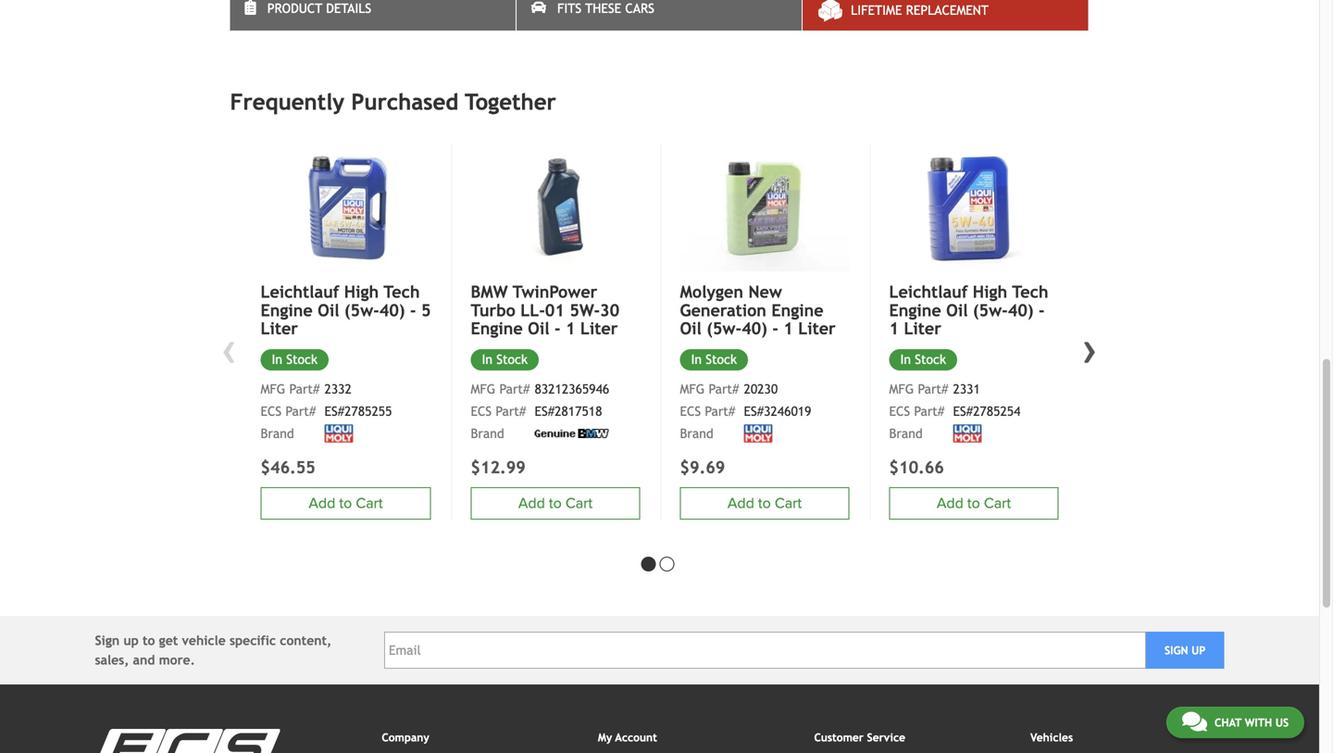 Task type: describe. For each thing, give the bounding box(es) containing it.
part# up the $46.55
[[286, 404, 316, 419]]

in for leichtlauf high tech engine oil (5w-40) - 1 liter
[[901, 352, 911, 367]]

01
[[545, 300, 565, 320]]

oil for leichtlauf high tech engine oil (5w-40) - 1 liter
[[947, 300, 968, 320]]

leichtlauf for leichtlauf high tech engine oil (5w-40) - 1 liter
[[890, 282, 968, 302]]

engine for leichtlauf high tech engine oil (5w-40) - 1 liter
[[890, 300, 942, 320]]

part# left 20230
[[709, 382, 739, 396]]

turbo
[[471, 300, 516, 320]]

add to cart button for $12.99
[[471, 487, 640, 519]]

83212365946
[[535, 382, 610, 396]]

fits
[[558, 1, 582, 16]]

lifetime
[[851, 3, 903, 18]]

sign for sign up
[[1165, 644, 1189, 657]]

cart for $9.69
[[775, 494, 802, 512]]

(5w- for leichtlauf high tech engine oil (5w-40) - 1 liter
[[973, 300, 1008, 320]]

engine for leichtlauf high tech engine oil (5w-40) - 5 liter
[[261, 300, 313, 320]]

5
[[421, 300, 431, 320]]

in for bmw twinpower turbo ll-01 5w-30 engine oil - 1 liter
[[482, 352, 493, 367]]

part# left es#3246019
[[705, 404, 736, 419]]

oil for molygen new generation engine oil (5w-40) - 1 liter
[[680, 319, 702, 338]]

fits these cars link
[[517, 0, 802, 31]]

cart for $46.55
[[356, 494, 383, 512]]

add to cart for $9.69
[[728, 494, 802, 512]]

$10.66
[[890, 458, 945, 477]]

frequently
[[230, 89, 345, 115]]

- for leichtlauf high tech engine oil (5w-40) - 5 liter
[[410, 300, 416, 320]]

engine inside bmw twinpower turbo ll-01 5w-30 engine oil - 1 liter
[[471, 319, 523, 338]]

lifetime replacement
[[851, 3, 989, 18]]

product details
[[267, 1, 371, 16]]

part# left 2332 at the left of the page
[[289, 382, 320, 396]]

to for $10.66
[[968, 494, 981, 512]]

(5w- for leichtlauf high tech engine oil (5w-40) - 5 liter
[[344, 300, 380, 320]]

stock for molygen new generation engine oil (5w-40) - 1 liter
[[706, 352, 737, 367]]

mfg part# 20230 ecs part# es#3246019 brand
[[680, 382, 812, 441]]

up for sign up
[[1192, 644, 1206, 657]]

leichtlauf for leichtlauf high tech engine oil (5w-40) - 5 liter
[[261, 282, 339, 302]]

part# up $12.99
[[496, 404, 526, 419]]

ll-
[[521, 300, 545, 320]]

ecs tuning image
[[95, 729, 280, 753]]

es#2785254
[[954, 404, 1021, 419]]

add to cart for $12.99
[[519, 494, 593, 512]]

add for $12.99
[[519, 494, 545, 512]]

to for $12.99
[[549, 494, 562, 512]]

leichtlauf high tech engine oil (5w-40) - 5 liter image
[[261, 144, 431, 272]]

40) for leichtlauf high tech engine oil (5w-40) - 5 liter
[[380, 300, 405, 320]]

leichtlauf high tech engine oil (5w-40) - 5 liter
[[261, 282, 431, 338]]

product
[[267, 1, 322, 16]]

product details link
[[230, 0, 516, 31]]

genuine bmw image
[[535, 429, 609, 438]]

- inside bmw twinpower turbo ll-01 5w-30 engine oil - 1 liter
[[555, 319, 561, 338]]

oil inside bmw twinpower turbo ll-01 5w-30 engine oil - 1 liter
[[528, 319, 550, 338]]

cars
[[626, 1, 655, 16]]

comments image
[[1183, 710, 1208, 733]]

$9.69
[[680, 458, 726, 477]]

mfg for bmw twinpower turbo ll-01 5w-30 engine oil - 1 liter
[[471, 382, 496, 396]]

stock for leichtlauf high tech engine oil (5w-40) - 5 liter
[[286, 352, 318, 367]]

molygen
[[680, 282, 744, 302]]

mfg for leichtlauf high tech engine oil (5w-40) - 5 liter
[[261, 382, 286, 396]]

content,
[[280, 633, 332, 648]]

to inside sign up to get vehicle specific content, sales, and more.
[[143, 633, 155, 648]]

replacement
[[906, 3, 989, 18]]

1 for molygen new generation engine oil (5w-40) - 1 liter
[[784, 319, 794, 338]]

liqui moly image
[[954, 424, 982, 443]]

molygen new generation engine oil (5w-40) - 1 liter
[[680, 282, 836, 338]]

engine for molygen new generation engine oil (5w-40) - 1 liter
[[772, 300, 824, 320]]

liter for molygen new generation engine oil (5w-40) - 1 liter
[[799, 319, 836, 338]]

in stock for bmw twinpower turbo ll-01 5w-30 engine oil - 1 liter
[[482, 352, 528, 367]]

molygen new generation engine oil (5w-40) - 1 liter image
[[680, 144, 850, 271]]

leichtlauf high tech engine oil (5w-40) - 5 liter link
[[261, 282, 431, 338]]

leichtlauf high tech engine oil (5w-40) - 1 liter image
[[890, 144, 1059, 271]]

liqui moly image for $9.69
[[744, 424, 773, 443]]

new
[[749, 282, 783, 302]]

in for leichtlauf high tech engine oil (5w-40) - 5 liter
[[272, 352, 283, 367]]

$46.55
[[261, 458, 316, 477]]

brand for $9.69
[[680, 426, 714, 441]]

part# left 83212365946
[[500, 382, 530, 396]]

- for leichtlauf high tech engine oil (5w-40) - 1 liter
[[1039, 300, 1045, 320]]

more.
[[159, 652, 195, 667]]

add for $46.55
[[309, 494, 336, 512]]

part# left 2331
[[918, 382, 949, 396]]

- for molygen new generation engine oil (5w-40) - 1 liter
[[773, 319, 779, 338]]

these
[[586, 1, 622, 16]]

my
[[598, 731, 612, 744]]

mfg part# 2332 ecs part# es#2785255 brand
[[261, 382, 392, 441]]

molygen new generation engine oil (5w-40) - 1 liter link
[[680, 282, 850, 338]]



Task type: locate. For each thing, give the bounding box(es) containing it.
2 horizontal spatial 40)
[[1008, 300, 1034, 320]]

(5w- inside leichtlauf high tech engine oil (5w-40) - 1 liter
[[973, 300, 1008, 320]]

brand up $10.66
[[890, 426, 923, 441]]

mfg inside mfg part# 2331 ecs part# es#2785254 brand
[[890, 382, 914, 396]]

to for $46.55
[[339, 494, 352, 512]]

1 tech from the left
[[384, 282, 420, 302]]

liter inside 'molygen new generation engine oil (5w-40) - 1 liter'
[[799, 319, 836, 338]]

mfg inside the mfg part# 2332 ecs part# es#2785255 brand
[[261, 382, 286, 396]]

stock for bmw twinpower turbo ll-01 5w-30 engine oil - 1 liter
[[497, 352, 528, 367]]

us
[[1276, 716, 1289, 729]]

add to cart button down $9.69 in the bottom of the page
[[680, 487, 850, 519]]

mfg part# 2331 ecs part# es#2785254 brand
[[890, 382, 1021, 441]]

add down $12.99
[[519, 494, 545, 512]]

0 horizontal spatial leichtlauf
[[261, 282, 339, 302]]

2 horizontal spatial (5w-
[[973, 300, 1008, 320]]

mfg for molygen new generation engine oil (5w-40) - 1 liter
[[680, 382, 705, 396]]

1 inside bmw twinpower turbo ll-01 5w-30 engine oil - 1 liter
[[566, 319, 576, 338]]

1 inside 'molygen new generation engine oil (5w-40) - 1 liter'
[[784, 319, 794, 338]]

1
[[566, 319, 576, 338], [784, 319, 794, 338], [890, 319, 899, 338]]

in
[[272, 352, 283, 367], [482, 352, 493, 367], [691, 352, 702, 367], [901, 352, 911, 367]]

chat with us link
[[1167, 707, 1305, 738]]

in up the mfg part# 2332 ecs part# es#2785255 brand
[[272, 352, 283, 367]]

1 ecs from the left
[[261, 404, 282, 419]]

1 add to cart from the left
[[309, 494, 383, 512]]

1 horizontal spatial (5w-
[[707, 319, 742, 338]]

1 leichtlauf from the left
[[261, 282, 339, 302]]

3 ecs from the left
[[680, 404, 701, 419]]

- inside leichtlauf high tech engine oil (5w-40) - 1 liter
[[1039, 300, 1045, 320]]

leichtlauf inside the leichtlauf high tech engine oil (5w-40) - 5 liter
[[261, 282, 339, 302]]

with
[[1245, 716, 1273, 729]]

2 liqui moly image from the left
[[744, 424, 773, 443]]

add for $10.66
[[937, 494, 964, 512]]

engine inside 'molygen new generation engine oil (5w-40) - 1 liter'
[[772, 300, 824, 320]]

30
[[600, 300, 620, 320]]

0 horizontal spatial high
[[344, 282, 379, 302]]

- inside 'molygen new generation engine oil (5w-40) - 1 liter'
[[773, 319, 779, 338]]

customer service
[[815, 731, 906, 744]]

$12.99
[[471, 458, 526, 477]]

in for molygen new generation engine oil (5w-40) - 1 liter
[[691, 352, 702, 367]]

40) inside 'molygen new generation engine oil (5w-40) - 1 liter'
[[742, 319, 768, 338]]

add to cart button
[[261, 487, 431, 519], [471, 487, 640, 519], [680, 487, 850, 519], [890, 487, 1059, 519]]

1 liqui moly image from the left
[[325, 424, 353, 443]]

high for leichtlauf high tech engine oil (5w-40) - 5 liter
[[344, 282, 379, 302]]

stock
[[286, 352, 318, 367], [497, 352, 528, 367], [706, 352, 737, 367], [915, 352, 947, 367]]

1 add to cart button from the left
[[261, 487, 431, 519]]

2 cart from the left
[[566, 494, 593, 512]]

40) inside leichtlauf high tech engine oil (5w-40) - 1 liter
[[1008, 300, 1034, 320]]

1 horizontal spatial 1
[[784, 319, 794, 338]]

bmw twinpower turbo ll-01 5w-30 engine oil - 1 liter image
[[471, 144, 640, 271]]

ecs up $12.99
[[471, 404, 492, 419]]

liqui moly image down es#2785255
[[325, 424, 353, 443]]

0 horizontal spatial 1
[[566, 319, 576, 338]]

1 horizontal spatial tech
[[1013, 282, 1049, 302]]

up for sign up to get vehicle specific content, sales, and more.
[[124, 633, 139, 648]]

vehicle
[[182, 633, 226, 648]]

stock up the mfg part# 2332 ecs part# es#2785255 brand
[[286, 352, 318, 367]]

liter
[[261, 319, 298, 338], [581, 319, 618, 338], [799, 319, 836, 338], [904, 319, 942, 338]]

in stock up mfg part# 2331 ecs part# es#2785254 brand
[[901, 352, 947, 367]]

2 1 from the left
[[784, 319, 794, 338]]

4 in from the left
[[901, 352, 911, 367]]

add
[[309, 494, 336, 512], [519, 494, 545, 512], [728, 494, 755, 512], [937, 494, 964, 512]]

sign up button
[[1146, 632, 1225, 669]]

2 in from the left
[[482, 352, 493, 367]]

part# up $10.66
[[914, 404, 945, 419]]

2332
[[325, 382, 352, 396]]

- inside the leichtlauf high tech engine oil (5w-40) - 5 liter
[[410, 300, 416, 320]]

frequently purchased together
[[230, 89, 556, 115]]

generation
[[680, 300, 767, 320]]

high down leichtlauf high tech engine oil (5w-40) - 1 liter image
[[973, 282, 1008, 302]]

4 brand from the left
[[890, 426, 923, 441]]

1 in stock from the left
[[272, 352, 318, 367]]

up
[[124, 633, 139, 648], [1192, 644, 1206, 657]]

2 in stock from the left
[[482, 352, 528, 367]]

bmw twinpower turbo ll-01 5w-30 engine oil - 1 liter link
[[471, 282, 640, 338]]

40) for molygen new generation engine oil (5w-40) - 1 liter
[[742, 319, 768, 338]]

40) inside the leichtlauf high tech engine oil (5w-40) - 5 liter
[[380, 300, 405, 320]]

add down $10.66
[[937, 494, 964, 512]]

mfg
[[261, 382, 286, 396], [471, 382, 496, 396], [680, 382, 705, 396], [890, 382, 914, 396]]

oil
[[318, 300, 339, 320], [947, 300, 968, 320], [528, 319, 550, 338], [680, 319, 702, 338]]

0 horizontal spatial up
[[124, 633, 139, 648]]

4 stock from the left
[[915, 352, 947, 367]]

40) for leichtlauf high tech engine oil (5w-40) - 1 liter
[[1008, 300, 1034, 320]]

tech for leichtlauf high tech engine oil (5w-40) - 1 liter
[[1013, 282, 1049, 302]]

4 ecs from the left
[[890, 404, 911, 419]]

ecs
[[261, 404, 282, 419], [471, 404, 492, 419], [680, 404, 701, 419], [890, 404, 911, 419]]

mfg part# 83212365946 ecs part# es#2817518 brand
[[471, 382, 610, 441]]

in stock down generation at the top of the page
[[691, 352, 737, 367]]

ecs inside mfg part# 2331 ecs part# es#2785254 brand
[[890, 404, 911, 419]]

in down generation at the top of the page
[[691, 352, 702, 367]]

liter inside bmw twinpower turbo ll-01 5w-30 engine oil - 1 liter
[[581, 319, 618, 338]]

brand for $10.66
[[890, 426, 923, 441]]

mfg down turbo
[[471, 382, 496, 396]]

ecs up $10.66
[[890, 404, 911, 419]]

in stock
[[272, 352, 318, 367], [482, 352, 528, 367], [691, 352, 737, 367], [901, 352, 947, 367]]

purchased
[[351, 89, 459, 115]]

high inside the leichtlauf high tech engine oil (5w-40) - 5 liter
[[344, 282, 379, 302]]

20230
[[744, 382, 778, 396]]

(5w- up 2331
[[973, 300, 1008, 320]]

2 add to cart from the left
[[519, 494, 593, 512]]

3 add from the left
[[728, 494, 755, 512]]

0 horizontal spatial (5w-
[[344, 300, 380, 320]]

to for $9.69
[[758, 494, 771, 512]]

2 tech from the left
[[1013, 282, 1049, 302]]

oil inside 'molygen new generation engine oil (5w-40) - 1 liter'
[[680, 319, 702, 338]]

1 horizontal spatial sign
[[1165, 644, 1189, 657]]

1 horizontal spatial high
[[973, 282, 1008, 302]]

1 stock from the left
[[286, 352, 318, 367]]

sign up comments "icon"
[[1165, 644, 1189, 657]]

brand up the $46.55
[[261, 426, 294, 441]]

ecs up the $46.55
[[261, 404, 282, 419]]

ecs for $46.55
[[261, 404, 282, 419]]

4 liter from the left
[[904, 319, 942, 338]]

add down the $46.55
[[309, 494, 336, 512]]

1 in from the left
[[272, 352, 283, 367]]

stock down turbo
[[497, 352, 528, 367]]

engine
[[261, 300, 313, 320], [772, 300, 824, 320], [890, 300, 942, 320], [471, 319, 523, 338]]

in stock up the mfg part# 2332 ecs part# es#2785255 brand
[[272, 352, 318, 367]]

1 horizontal spatial leichtlauf
[[890, 282, 968, 302]]

0 horizontal spatial tech
[[384, 282, 420, 302]]

brand for $46.55
[[261, 426, 294, 441]]

liter inside leichtlauf high tech engine oil (5w-40) - 1 liter
[[904, 319, 942, 338]]

bmw twinpower turbo ll-01 5w-30 engine oil - 1 liter
[[471, 282, 620, 338]]

high
[[344, 282, 379, 302], [973, 282, 1008, 302]]

liter for leichtlauf high tech engine oil (5w-40) - 1 liter
[[904, 319, 942, 338]]

engine inside the leichtlauf high tech engine oil (5w-40) - 5 liter
[[261, 300, 313, 320]]

2 mfg from the left
[[471, 382, 496, 396]]

2 stock from the left
[[497, 352, 528, 367]]

ecs for $9.69
[[680, 404, 701, 419]]

vehicles
[[1031, 731, 1074, 744]]

tech inside the leichtlauf high tech engine oil (5w-40) - 5 liter
[[384, 282, 420, 302]]

(5w- inside the leichtlauf high tech engine oil (5w-40) - 5 liter
[[344, 300, 380, 320]]

1 horizontal spatial 40)
[[742, 319, 768, 338]]

1 for leichtlauf high tech engine oil (5w-40) - 1 liter
[[890, 319, 899, 338]]

oil up 2331
[[947, 300, 968, 320]]

brand up $12.99
[[471, 426, 504, 441]]

1 liter from the left
[[261, 319, 298, 338]]

4 in stock from the left
[[901, 352, 947, 367]]

brand inside 'mfg part# 20230 ecs part# es#3246019 brand'
[[680, 426, 714, 441]]

brand inside mfg part# 2331 ecs part# es#2785254 brand
[[890, 426, 923, 441]]

fits these cars
[[558, 1, 655, 16]]

add down 'mfg part# 20230 ecs part# es#3246019 brand'
[[728, 494, 755, 512]]

ecs for $12.99
[[471, 404, 492, 419]]

mfg left 20230
[[680, 382, 705, 396]]

add to cart button down $12.99
[[471, 487, 640, 519]]

1 horizontal spatial liqui moly image
[[744, 424, 773, 443]]

together
[[465, 89, 556, 115]]

sign inside sign up button
[[1165, 644, 1189, 657]]

stock for leichtlauf high tech engine oil (5w-40) - 1 liter
[[915, 352, 947, 367]]

customer
[[815, 731, 864, 744]]

add to cart button for $9.69
[[680, 487, 850, 519]]

service
[[867, 731, 906, 744]]

5w-
[[570, 300, 600, 320]]

(5w- inside 'molygen new generation engine oil (5w-40) - 1 liter'
[[707, 319, 742, 338]]

leichtlauf inside leichtlauf high tech engine oil (5w-40) - 1 liter
[[890, 282, 968, 302]]

1 horizontal spatial up
[[1192, 644, 1206, 657]]

› link
[[1077, 324, 1105, 373]]

up inside button
[[1192, 644, 1206, 657]]

mfg inside mfg part# 83212365946 ecs part# es#2817518 brand
[[471, 382, 496, 396]]

sign up
[[1165, 644, 1206, 657]]

cart for $10.66
[[984, 494, 1012, 512]]

2331
[[954, 382, 981, 396]]

3 in stock from the left
[[691, 352, 737, 367]]

3 stock from the left
[[706, 352, 737, 367]]

mfg for leichtlauf high tech engine oil (5w-40) - 1 liter
[[890, 382, 914, 396]]

es#2817518
[[535, 404, 602, 419]]

4 add to cart button from the left
[[890, 487, 1059, 519]]

brand for $12.99
[[471, 426, 504, 441]]

part#
[[289, 382, 320, 396], [500, 382, 530, 396], [709, 382, 739, 396], [918, 382, 949, 396], [286, 404, 316, 419], [496, 404, 526, 419], [705, 404, 736, 419], [914, 404, 945, 419]]

my account
[[598, 731, 657, 744]]

(5w- for molygen new generation engine oil (5w-40) - 1 liter
[[707, 319, 742, 338]]

in up mfg part# 2331 ecs part# es#2785254 brand
[[901, 352, 911, 367]]

oil inside leichtlauf high tech engine oil (5w-40) - 1 liter
[[947, 300, 968, 320]]

1 brand from the left
[[261, 426, 294, 441]]

add for $9.69
[[728, 494, 755, 512]]

bmw
[[471, 282, 508, 302]]

oil for leichtlauf high tech engine oil (5w-40) - 5 liter
[[318, 300, 339, 320]]

add to cart button for $46.55
[[261, 487, 431, 519]]

tech for leichtlauf high tech engine oil (5w-40) - 5 liter
[[384, 282, 420, 302]]

tech
[[384, 282, 420, 302], [1013, 282, 1049, 302]]

add to cart button down the $46.55
[[261, 487, 431, 519]]

mfg inside 'mfg part# 20230 ecs part# es#3246019 brand'
[[680, 382, 705, 396]]

add to cart button for $10.66
[[890, 487, 1059, 519]]

in stock down turbo
[[482, 352, 528, 367]]

to
[[339, 494, 352, 512], [549, 494, 562, 512], [758, 494, 771, 512], [968, 494, 981, 512], [143, 633, 155, 648]]

1 1 from the left
[[566, 319, 576, 338]]

2 brand from the left
[[471, 426, 504, 441]]

3 mfg from the left
[[680, 382, 705, 396]]

3 brand from the left
[[680, 426, 714, 441]]

(5w- left 5
[[344, 300, 380, 320]]

mfg left 2332 at the left of the page
[[261, 382, 286, 396]]

brand inside mfg part# 83212365946 ecs part# es#2817518 brand
[[471, 426, 504, 441]]

4 cart from the left
[[984, 494, 1012, 512]]

1 cart from the left
[[356, 494, 383, 512]]

3 add to cart from the left
[[728, 494, 802, 512]]

1 inside leichtlauf high tech engine oil (5w-40) - 1 liter
[[890, 319, 899, 338]]

specific
[[230, 633, 276, 648]]

up up and
[[124, 633, 139, 648]]

sign
[[95, 633, 120, 648], [1165, 644, 1189, 657]]

oil inside the leichtlauf high tech engine oil (5w-40) - 5 liter
[[318, 300, 339, 320]]

in stock for molygen new generation engine oil (5w-40) - 1 liter
[[691, 352, 737, 367]]

›
[[1083, 324, 1098, 373]]

liqui moly image down es#3246019
[[744, 424, 773, 443]]

3 in from the left
[[691, 352, 702, 367]]

sign up to get vehicle specific content, sales, and more.
[[95, 633, 332, 667]]

2 add to cart button from the left
[[471, 487, 640, 519]]

chat
[[1215, 716, 1242, 729]]

twinpower
[[513, 282, 598, 302]]

sales,
[[95, 652, 129, 667]]

0 horizontal spatial liqui moly image
[[325, 424, 353, 443]]

sign up sales, at the bottom of the page
[[95, 633, 120, 648]]

liter inside the leichtlauf high tech engine oil (5w-40) - 5 liter
[[261, 319, 298, 338]]

2 high from the left
[[973, 282, 1008, 302]]

up up comments "icon"
[[1192, 644, 1206, 657]]

40)
[[380, 300, 405, 320], [1008, 300, 1034, 320], [742, 319, 768, 338]]

in stock for leichtlauf high tech engine oil (5w-40) - 1 liter
[[901, 352, 947, 367]]

brand inside the mfg part# 2332 ecs part# es#2785255 brand
[[261, 426, 294, 441]]

ecs up $9.69 in the bottom of the page
[[680, 404, 701, 419]]

2 horizontal spatial 1
[[890, 319, 899, 338]]

2 add from the left
[[519, 494, 545, 512]]

get
[[159, 633, 178, 648]]

stock up mfg part# 2331 ecs part# es#2785254 brand
[[915, 352, 947, 367]]

ecs inside 'mfg part# 20230 ecs part# es#3246019 brand'
[[680, 404, 701, 419]]

0 horizontal spatial 40)
[[380, 300, 405, 320]]

add to cart for $10.66
[[937, 494, 1012, 512]]

Email email field
[[384, 632, 1146, 669]]

(5w-
[[344, 300, 380, 320], [973, 300, 1008, 320], [707, 319, 742, 338]]

4 add from the left
[[937, 494, 964, 512]]

1 mfg from the left
[[261, 382, 286, 396]]

1 add from the left
[[309, 494, 336, 512]]

sign for sign up to get vehicle specific content, sales, and more.
[[95, 633, 120, 648]]

4 add to cart from the left
[[937, 494, 1012, 512]]

sign inside sign up to get vehicle specific content, sales, and more.
[[95, 633, 120, 648]]

tech inside leichtlauf high tech engine oil (5w-40) - 1 liter
[[1013, 282, 1049, 302]]

add to cart for $46.55
[[309, 494, 383, 512]]

0 horizontal spatial sign
[[95, 633, 120, 648]]

2 liter from the left
[[581, 319, 618, 338]]

high for leichtlauf high tech engine oil (5w-40) - 1 liter
[[973, 282, 1008, 302]]

brand
[[261, 426, 294, 441], [471, 426, 504, 441], [680, 426, 714, 441], [890, 426, 923, 441]]

in down turbo
[[482, 352, 493, 367]]

ecs inside mfg part# 83212365946 ecs part# es#2817518 brand
[[471, 404, 492, 419]]

es#3246019
[[744, 404, 812, 419]]

liqui moly image
[[325, 424, 353, 443], [744, 424, 773, 443]]

add to cart button down $10.66
[[890, 487, 1059, 519]]

brand up $9.69 in the bottom of the page
[[680, 426, 714, 441]]

(5w- down molygen
[[707, 319, 742, 338]]

mfg left 2331
[[890, 382, 914, 396]]

up inside sign up to get vehicle specific content, sales, and more.
[[124, 633, 139, 648]]

leichtlauf high tech engine oil (5w-40) - 1 liter link
[[890, 282, 1059, 338]]

chat with us
[[1215, 716, 1289, 729]]

3 cart from the left
[[775, 494, 802, 512]]

3 liter from the left
[[799, 319, 836, 338]]

engine inside leichtlauf high tech engine oil (5w-40) - 1 liter
[[890, 300, 942, 320]]

in stock for leichtlauf high tech engine oil (5w-40) - 5 liter
[[272, 352, 318, 367]]

account
[[616, 731, 657, 744]]

high left 5
[[344, 282, 379, 302]]

cart for $12.99
[[566, 494, 593, 512]]

and
[[133, 652, 155, 667]]

add to cart
[[309, 494, 383, 512], [519, 494, 593, 512], [728, 494, 802, 512], [937, 494, 1012, 512]]

3 1 from the left
[[890, 319, 899, 338]]

leichtlauf
[[261, 282, 339, 302], [890, 282, 968, 302]]

details
[[326, 1, 371, 16]]

1 high from the left
[[344, 282, 379, 302]]

-
[[410, 300, 416, 320], [1039, 300, 1045, 320], [555, 319, 561, 338], [773, 319, 779, 338]]

2 ecs from the left
[[471, 404, 492, 419]]

3 add to cart button from the left
[[680, 487, 850, 519]]

ecs for $10.66
[[890, 404, 911, 419]]

liter for leichtlauf high tech engine oil (5w-40) - 5 liter
[[261, 319, 298, 338]]

2 leichtlauf from the left
[[890, 282, 968, 302]]

oil down twinpower
[[528, 319, 550, 338]]

high inside leichtlauf high tech engine oil (5w-40) - 1 liter
[[973, 282, 1008, 302]]

4 mfg from the left
[[890, 382, 914, 396]]

stock down generation at the top of the page
[[706, 352, 737, 367]]

lifetime replacement link
[[803, 0, 1089, 31]]

liqui moly image for $46.55
[[325, 424, 353, 443]]

es#2785255
[[325, 404, 392, 419]]

oil down molygen
[[680, 319, 702, 338]]

company
[[382, 731, 430, 744]]

leichtlauf high tech engine oil (5w-40) - 1 liter
[[890, 282, 1049, 338]]

oil up 2332 at the left of the page
[[318, 300, 339, 320]]

ecs inside the mfg part# 2332 ecs part# es#2785255 brand
[[261, 404, 282, 419]]



Task type: vqa. For each thing, say whether or not it's contained in the screenshot.
In related to BMW TwinPower Turbo LL-01 5W-30 Engine Oil - 1 Liter
yes



